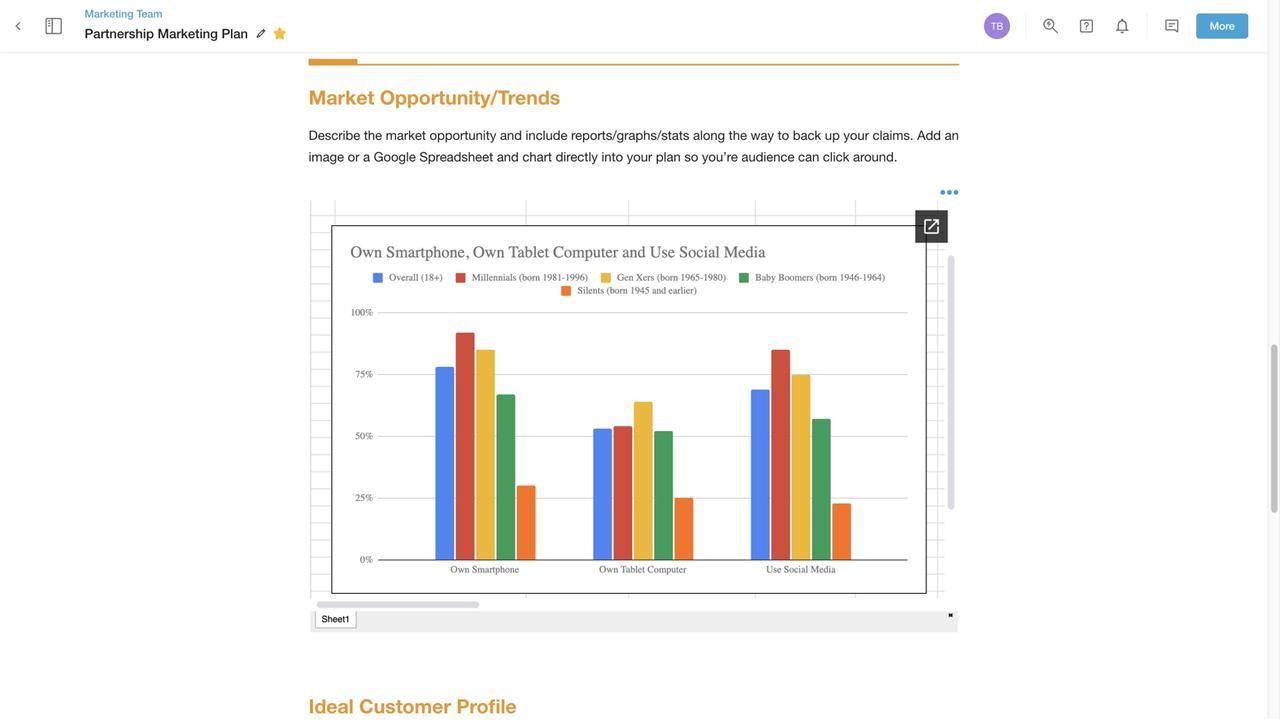 Task type: vqa. For each thing, say whether or not it's contained in the screenshot.
All
no



Task type: locate. For each thing, give the bounding box(es) containing it.
plan
[[656, 149, 681, 164]]

0 horizontal spatial the
[[364, 128, 382, 143]]

the up the a
[[364, 128, 382, 143]]

and left include at the left top
[[500, 128, 522, 143]]

into
[[602, 149, 623, 164]]

marketing
[[85, 7, 134, 20], [158, 26, 218, 41]]

your down reports/graphs/stats
[[627, 149, 653, 164]]

your
[[844, 128, 869, 143], [627, 149, 653, 164]]

customer
[[359, 694, 451, 718]]

more button
[[1197, 14, 1249, 39]]

google
[[374, 149, 416, 164]]

your right up
[[844, 128, 869, 143]]

describe
[[309, 128, 360, 143]]

image
[[309, 149, 344, 164]]

opportunity/trends
[[380, 86, 561, 109]]

the left way
[[729, 128, 747, 143]]

1 vertical spatial your
[[627, 149, 653, 164]]

spreadsheet
[[420, 149, 493, 164]]

1 the from the left
[[364, 128, 382, 143]]

and
[[500, 128, 522, 143], [497, 149, 519, 164]]

can
[[799, 149, 820, 164]]

you're
[[702, 149, 738, 164]]

0 vertical spatial marketing
[[85, 7, 134, 20]]

market opportunity/trends
[[309, 86, 561, 109]]

reports/graphs/stats
[[571, 128, 690, 143]]

plan
[[222, 26, 248, 41]]

tb button
[[982, 11, 1013, 41]]

0 vertical spatial your
[[844, 128, 869, 143]]

tb
[[991, 20, 1004, 32]]

an
[[945, 128, 959, 143]]

the
[[364, 128, 382, 143], [729, 128, 747, 143]]

marketing up "partnership"
[[85, 7, 134, 20]]

1 vertical spatial and
[[497, 149, 519, 164]]

0 vertical spatial and
[[500, 128, 522, 143]]

marketing down the marketing team link
[[158, 26, 218, 41]]

1 vertical spatial marketing
[[158, 26, 218, 41]]

1 horizontal spatial the
[[729, 128, 747, 143]]

market
[[309, 86, 375, 109]]

and left chart
[[497, 149, 519, 164]]

profile
[[457, 694, 517, 718]]

directly
[[556, 149, 598, 164]]

2 the from the left
[[729, 128, 747, 143]]

ideal
[[309, 694, 354, 718]]

a
[[363, 149, 370, 164]]

0 horizontal spatial marketing
[[85, 7, 134, 20]]

along
[[693, 128, 725, 143]]



Task type: describe. For each thing, give the bounding box(es) containing it.
claims.
[[873, 128, 914, 143]]

back
[[793, 128, 822, 143]]

describe the market opportunity and include reports/graphs/stats along the way to back up your claims. add an image or a google spreadsheet and chart directly into your plan so you're audience can click around.
[[309, 128, 963, 164]]

up
[[825, 128, 840, 143]]

chart
[[523, 149, 552, 164]]

ideal customer profile
[[309, 694, 517, 718]]

audience
[[742, 149, 795, 164]]

0 horizontal spatial your
[[627, 149, 653, 164]]

market
[[386, 128, 426, 143]]

add
[[918, 128, 942, 143]]

partnership
[[85, 26, 154, 41]]

partnership marketing plan
[[85, 26, 248, 41]]

1 horizontal spatial marketing
[[158, 26, 218, 41]]

around.
[[853, 149, 898, 164]]

marketing team link
[[85, 6, 292, 21]]

or
[[348, 149, 360, 164]]

way
[[751, 128, 774, 143]]

to
[[778, 128, 790, 143]]

more
[[1210, 20, 1235, 32]]

marketing team
[[85, 7, 163, 20]]

team
[[137, 7, 163, 20]]

so
[[685, 149, 699, 164]]

include
[[526, 128, 568, 143]]

opportunity
[[430, 128, 497, 143]]

1 horizontal spatial your
[[844, 128, 869, 143]]

click
[[823, 149, 850, 164]]



